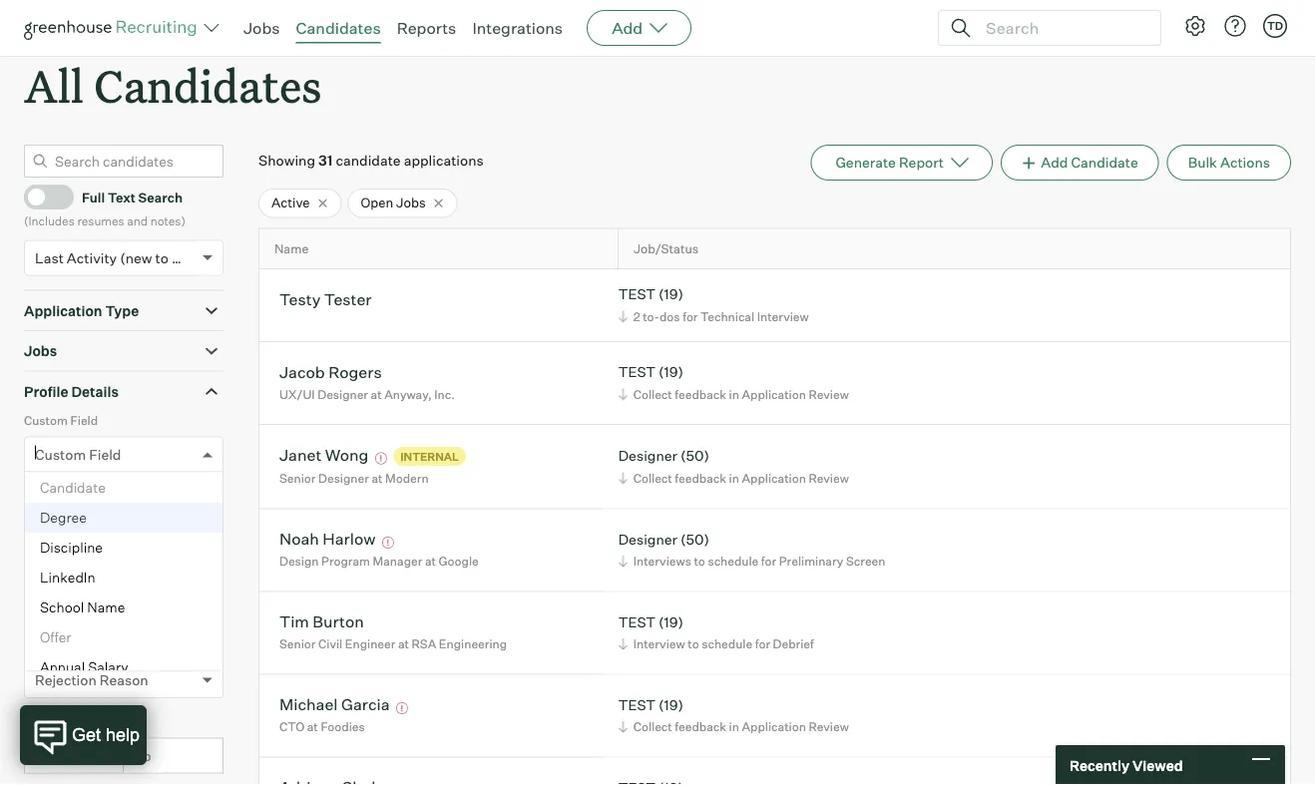 Task type: describe. For each thing, give the bounding box(es) containing it.
collect feedback in application review link for michael garcia
[[616, 719, 854, 737]]

at left google at the left bottom
[[425, 555, 436, 570]]

name inside option
[[87, 599, 125, 617]]

status element
[[24, 563, 224, 638]]

engineering
[[439, 638, 507, 653]]

3 in from the top
[[729, 721, 740, 735]]

annual salary
[[40, 659, 128, 677]]

designer inside designer (50) interviews to schedule for preliminary screen
[[619, 531, 678, 549]]

annual salary option
[[25, 653, 223, 683]]

manager
[[373, 555, 423, 570]]

a follow-up was set for sep 22, 2023 for noah harlow image
[[379, 538, 397, 550]]

1 vertical spatial rejection
[[35, 673, 97, 690]]

generate
[[836, 154, 896, 172]]

testy tester link
[[280, 290, 372, 313]]

td button
[[1264, 14, 1288, 38]]

details
[[71, 384, 119, 401]]

cto
[[280, 721, 305, 735]]

cto at foodies
[[280, 721, 365, 735]]

last for last activity (new to old)
[[35, 250, 64, 267]]

31
[[319, 152, 333, 170]]

rogers
[[329, 363, 382, 383]]

candidate tag element
[[24, 487, 224, 563]]

text
[[108, 190, 136, 206]]

(19) for 2 to-dos for technical interview
[[659, 286, 684, 304]]

janet wong
[[280, 445, 369, 465]]

recently
[[1070, 757, 1130, 775]]

0 vertical spatial jobs
[[244, 18, 280, 38]]

report
[[900, 154, 944, 172]]

feedback for test (19)
[[675, 388, 727, 403]]

greenhouse recruiting image
[[24, 16, 204, 40]]

1 vertical spatial reason
[[100, 673, 148, 690]]

job/status
[[634, 242, 699, 257]]

jacob
[[280, 363, 325, 383]]

3 collect from the top
[[634, 721, 673, 735]]

0 vertical spatial tag
[[84, 489, 105, 504]]

testy
[[280, 290, 321, 310]]

debrief
[[773, 638, 814, 653]]

interview inside test (19) interview to schedule for debrief
[[634, 638, 686, 653]]

add button
[[587, 10, 692, 46]]

add candidate link
[[1001, 145, 1160, 181]]

td button
[[1260, 10, 1292, 42]]

interviews
[[634, 555, 692, 570]]

schedule for (50)
[[708, 555, 759, 570]]

bulk actions link
[[1168, 145, 1292, 181]]

application up designer (50) collect feedback in application review
[[742, 388, 807, 403]]

michael garcia has been in application review for more than 5 days image
[[393, 704, 411, 716]]

(19) for interview to schedule for debrief
[[659, 614, 684, 632]]

interview to schedule for debrief link
[[616, 636, 819, 655]]

recently viewed
[[1070, 757, 1184, 775]]

to for interview
[[688, 638, 700, 653]]

bulk actions
[[1189, 154, 1271, 172]]

actions
[[1221, 154, 1271, 172]]

candidate reports are now available! apply filters and select "view in app" element
[[811, 145, 993, 181]]

modern
[[385, 472, 429, 487]]

0 vertical spatial candidates
[[296, 18, 381, 38]]

2 vertical spatial jobs
[[24, 343, 57, 361]]

3 review from the top
[[809, 721, 849, 735]]

2 horizontal spatial jobs
[[396, 195, 426, 211]]

in for designer (50)
[[729, 471, 740, 486]]

open jobs
[[361, 195, 426, 211]]

ux/ui
[[280, 388, 315, 403]]

0 vertical spatial field
[[70, 414, 98, 429]]

michael garcia link
[[280, 696, 390, 719]]

to for interviews
[[694, 555, 706, 570]]

2 to-dos for technical interview link
[[616, 308, 814, 327]]

at down janet wong has been in application review for more than 5 days image
[[372, 472, 383, 487]]

add candidate
[[1042, 154, 1139, 172]]

notes)
[[150, 214, 186, 229]]

degree
[[40, 509, 87, 527]]

collect feedback in application review link for janet wong
[[616, 469, 854, 488]]

Search candidates field
[[24, 145, 224, 178]]

linkedin
[[40, 569, 96, 587]]

to
[[135, 748, 151, 765]]

last for last activity
[[24, 716, 49, 731]]

1 vertical spatial tag
[[105, 522, 130, 539]]

4 (19) from the top
[[659, 697, 684, 715]]

open
[[361, 195, 394, 211]]

old)
[[172, 250, 198, 267]]

active
[[272, 195, 310, 211]]

linkedin option
[[25, 563, 223, 593]]

for for designer (50) interviews to schedule for preliminary screen
[[762, 555, 777, 570]]

school name option
[[25, 593, 223, 623]]

type
[[105, 303, 139, 320]]

designer inside designer (50) collect feedback in application review
[[619, 448, 678, 465]]

application type
[[24, 303, 139, 320]]

resumes
[[77, 214, 124, 229]]

at inside jacob rogers ux/ui designer at anyway, inc.
[[371, 388, 382, 403]]

at right cto
[[307, 721, 318, 735]]

Search text field
[[981, 13, 1143, 42]]

preliminary
[[780, 555, 844, 570]]

for for test (19) 2 to-dos for technical interview
[[683, 310, 698, 325]]

senior designer at modern
[[280, 472, 429, 487]]

tim
[[280, 613, 309, 633]]

(new
[[120, 250, 152, 267]]

(50) for wong
[[681, 448, 710, 465]]

and
[[127, 214, 148, 229]]

in for test (19)
[[729, 388, 740, 403]]

profile details
[[24, 384, 119, 401]]

all candidates
[[24, 56, 322, 115]]

noah
[[280, 530, 319, 550]]

jacob rogers ux/ui designer at anyway, inc.
[[280, 363, 455, 403]]

applications
[[404, 152, 484, 170]]

add for add
[[612, 18, 643, 38]]

1 vertical spatial candidate tag
[[35, 522, 130, 539]]

1 horizontal spatial name
[[275, 242, 309, 257]]

technical
[[701, 310, 755, 325]]

showing 31 candidate applications
[[259, 152, 484, 170]]

designer (50) interviews to schedule for preliminary screen
[[619, 531, 886, 570]]

inc.
[[435, 388, 455, 403]]

school name
[[40, 599, 125, 617]]

offer
[[40, 629, 71, 647]]

custom field element
[[24, 412, 224, 786]]

tim burton link
[[280, 613, 364, 636]]

tim burton senior civil engineer at rsa engineering
[[280, 613, 507, 653]]

td
[[1268, 19, 1284, 32]]

noah harlow
[[280, 530, 376, 550]]

candidates link
[[296, 18, 381, 38]]

salary
[[88, 659, 128, 677]]

for for test (19) interview to schedule for debrief
[[755, 638, 771, 653]]

list box inside custom field element
[[25, 473, 223, 786]]

design
[[280, 555, 319, 570]]

designer (50) collect feedback in application review
[[619, 448, 849, 486]]

configure image
[[1184, 14, 1208, 38]]



Task type: vqa. For each thing, say whether or not it's contained in the screenshot.
Add corresponding to Add
yes



Task type: locate. For each thing, give the bounding box(es) containing it.
1 collect feedback in application review link from the top
[[616, 386, 854, 405]]

last
[[35, 250, 64, 267], [24, 716, 49, 731]]

last activity (new to old) option
[[35, 250, 198, 267]]

none field inside custom field element
[[35, 438, 40, 472]]

1 review from the top
[[809, 388, 849, 403]]

at left rsa at the left
[[398, 638, 409, 653]]

janet
[[280, 445, 322, 465]]

activity for last activity (new to old)
[[67, 250, 117, 267]]

activity
[[67, 250, 117, 267], [51, 716, 94, 731]]

1 vertical spatial interview
[[634, 638, 686, 653]]

collect inside designer (50) collect feedback in application review
[[634, 471, 673, 486]]

foodies
[[321, 721, 365, 735]]

jacob rogers link
[[280, 363, 382, 386]]

feedback inside designer (50) collect feedback in application review
[[675, 471, 727, 486]]

(19) for collect feedback in application review
[[659, 364, 684, 382]]

for inside test (19) interview to schedule for debrief
[[755, 638, 771, 653]]

1 vertical spatial add
[[1042, 154, 1069, 172]]

review inside designer (50) collect feedback in application review
[[809, 471, 849, 486]]

collect feedback in application review link up designer (50) interviews to schedule for preliminary screen in the bottom of the page
[[616, 469, 854, 488]]

collect feedback in application review link up designer (50) collect feedback in application review
[[616, 386, 854, 405]]

1 vertical spatial status
[[35, 597, 78, 615]]

profile
[[24, 384, 68, 401]]

1 vertical spatial field
[[89, 446, 121, 464]]

(19) inside test (19) 2 to-dos for technical interview
[[659, 286, 684, 304]]

feedback
[[675, 388, 727, 403], [675, 471, 727, 486], [675, 721, 727, 735]]

custom down 'profile'
[[24, 414, 68, 429]]

to for (new
[[155, 250, 169, 267]]

schedule
[[708, 555, 759, 570], [702, 638, 753, 653]]

generate report button
[[811, 145, 993, 181]]

2 vertical spatial collect
[[634, 721, 673, 735]]

1 vertical spatial collect
[[634, 471, 673, 486]]

reason up salary
[[79, 640, 121, 655]]

testy tester
[[280, 290, 372, 310]]

2 vertical spatial in
[[729, 721, 740, 735]]

candidates
[[296, 18, 381, 38], [94, 56, 322, 115]]

2 vertical spatial review
[[809, 721, 849, 735]]

degree option
[[25, 503, 223, 533]]

in up designer (50) interviews to schedule for preliminary screen in the bottom of the page
[[729, 471, 740, 486]]

(19) down dos
[[659, 364, 684, 382]]

janet wong link
[[280, 445, 369, 468]]

application down 'debrief'
[[742, 721, 807, 735]]

2 test from the top
[[619, 364, 656, 382]]

senior down janet
[[280, 472, 316, 487]]

(50) for harlow
[[681, 531, 710, 549]]

jobs right open
[[396, 195, 426, 211]]

1 vertical spatial activity
[[51, 716, 94, 731]]

1 test (19) collect feedback in application review from the top
[[619, 364, 849, 403]]

discipline option
[[25, 533, 223, 563]]

candidates down jobs link
[[94, 56, 322, 115]]

candidate tag
[[24, 489, 105, 504], [35, 522, 130, 539]]

status
[[24, 565, 61, 580], [35, 597, 78, 615]]

school
[[40, 599, 84, 617]]

candidate
[[1072, 154, 1139, 172], [40, 479, 106, 497], [24, 489, 82, 504], [35, 522, 102, 539]]

wong
[[325, 445, 369, 465]]

0 vertical spatial name
[[275, 242, 309, 257]]

1 horizontal spatial interview
[[758, 310, 809, 325]]

viewed
[[1133, 757, 1184, 775]]

1 in from the top
[[729, 388, 740, 403]]

1 vertical spatial review
[[809, 471, 849, 486]]

custom field
[[24, 414, 98, 429], [35, 446, 121, 464]]

program
[[322, 555, 370, 570]]

add
[[612, 18, 643, 38], [1042, 154, 1069, 172]]

0 vertical spatial custom field
[[24, 414, 98, 429]]

1 vertical spatial in
[[729, 471, 740, 486]]

0 vertical spatial review
[[809, 388, 849, 403]]

test for interview to schedule for debrief
[[619, 614, 656, 632]]

rejection up last activity
[[35, 673, 97, 690]]

rsa
[[412, 638, 437, 653]]

for right dos
[[683, 310, 698, 325]]

review for test (19)
[[809, 388, 849, 403]]

custom up degree
[[35, 446, 86, 464]]

2 vertical spatial for
[[755, 638, 771, 653]]

reason right annual
[[100, 673, 148, 690]]

candidates right jobs link
[[296, 18, 381, 38]]

showing
[[259, 152, 316, 170]]

name
[[275, 242, 309, 257], [87, 599, 125, 617]]

1 vertical spatial to
[[694, 555, 706, 570]]

(19) up interview to schedule for debrief link
[[659, 614, 684, 632]]

1 (19) from the top
[[659, 286, 684, 304]]

status down discipline
[[24, 565, 61, 580]]

2 vertical spatial to
[[688, 638, 700, 653]]

schedule for (19)
[[702, 638, 753, 653]]

application inside designer (50) collect feedback in application review
[[742, 471, 807, 486]]

senior inside tim burton senior civil engineer at rsa engineering
[[280, 638, 316, 653]]

integrations
[[473, 18, 563, 38]]

0 vertical spatial reason
[[79, 640, 121, 655]]

0 horizontal spatial add
[[612, 18, 643, 38]]

(19) up dos
[[659, 286, 684, 304]]

0 horizontal spatial name
[[87, 599, 125, 617]]

0 vertical spatial interview
[[758, 310, 809, 325]]

1 feedback from the top
[[675, 388, 727, 403]]

last up from
[[24, 716, 49, 731]]

0 vertical spatial activity
[[67, 250, 117, 267]]

test
[[619, 286, 656, 304], [619, 364, 656, 382], [619, 614, 656, 632], [619, 697, 656, 715]]

engineer
[[345, 638, 396, 653]]

jobs left the candidates link
[[244, 18, 280, 38]]

jobs up 'profile'
[[24, 343, 57, 361]]

0 vertical spatial collect feedback in application review link
[[616, 386, 854, 405]]

burton
[[313, 613, 364, 633]]

internal
[[401, 450, 459, 464]]

design program manager at google
[[280, 555, 479, 570]]

screen
[[847, 555, 886, 570]]

test (19) 2 to-dos for technical interview
[[619, 286, 809, 325]]

review
[[809, 388, 849, 403], [809, 471, 849, 486], [809, 721, 849, 735]]

janet wong has been in application review for more than 5 days image
[[372, 453, 390, 465]]

field
[[70, 414, 98, 429], [89, 446, 121, 464]]

list box containing candidate
[[25, 473, 223, 786]]

designer
[[318, 388, 368, 403], [619, 448, 678, 465], [319, 472, 369, 487], [619, 531, 678, 549]]

feedback up designer (50) collect feedback in application review
[[675, 388, 727, 403]]

for left 'debrief'
[[755, 638, 771, 653]]

checkmark image
[[33, 190, 48, 204]]

all
[[24, 56, 84, 115]]

senior down tim
[[280, 638, 316, 653]]

reports link
[[397, 18, 457, 38]]

1 test from the top
[[619, 286, 656, 304]]

2 review from the top
[[809, 471, 849, 486]]

0 vertical spatial in
[[729, 388, 740, 403]]

(19) down interview to schedule for debrief link
[[659, 697, 684, 715]]

1 vertical spatial name
[[87, 599, 125, 617]]

0 vertical spatial last
[[35, 250, 64, 267]]

schedule inside test (19) interview to schedule for debrief
[[702, 638, 753, 653]]

name down active
[[275, 242, 309, 257]]

candidate
[[336, 152, 401, 170]]

full
[[82, 190, 105, 206]]

schedule right "interviews"
[[708, 555, 759, 570]]

senior
[[280, 472, 316, 487], [280, 638, 316, 653]]

interview right technical
[[758, 310, 809, 325]]

0 vertical spatial senior
[[280, 472, 316, 487]]

1 vertical spatial schedule
[[702, 638, 753, 653]]

2 vertical spatial collect feedback in application review link
[[616, 719, 854, 737]]

activity up from
[[51, 716, 94, 731]]

0 vertical spatial (50)
[[681, 448, 710, 465]]

generate report
[[836, 154, 944, 172]]

1 vertical spatial custom field
[[35, 446, 121, 464]]

application up designer (50) interviews to schedule for preliminary screen in the bottom of the page
[[742, 471, 807, 486]]

from
[[36, 748, 70, 765]]

at
[[371, 388, 382, 403], [372, 472, 383, 487], [425, 555, 436, 570], [398, 638, 409, 653], [307, 721, 318, 735]]

application
[[24, 303, 102, 320], [742, 388, 807, 403], [742, 471, 807, 486], [742, 721, 807, 735]]

2 collect feedback in application review link from the top
[[616, 469, 854, 488]]

name down linkedin option
[[87, 599, 125, 617]]

in up designer (50) collect feedback in application review
[[729, 388, 740, 403]]

test inside test (19) interview to schedule for debrief
[[619, 614, 656, 632]]

(includes
[[24, 214, 75, 229]]

interview inside test (19) 2 to-dos for technical interview
[[758, 310, 809, 325]]

collect for designer (50)
[[634, 471, 673, 486]]

0 vertical spatial test (19) collect feedback in application review
[[619, 364, 849, 403]]

feedback down interview to schedule for debrief link
[[675, 721, 727, 735]]

search
[[138, 190, 183, 206]]

integrations link
[[473, 18, 563, 38]]

noah harlow link
[[280, 530, 376, 553]]

feedback up designer (50) interviews to schedule for preliminary screen in the bottom of the page
[[675, 471, 727, 486]]

0 vertical spatial for
[[683, 310, 698, 325]]

schedule left 'debrief'
[[702, 638, 753, 653]]

to left old)
[[155, 250, 169, 267]]

discipline
[[40, 539, 103, 557]]

michael garcia
[[280, 696, 390, 716]]

to-
[[643, 310, 660, 325]]

0 vertical spatial feedback
[[675, 388, 727, 403]]

garcia
[[341, 696, 390, 716]]

(50) inside designer (50) collect feedback in application review
[[681, 448, 710, 465]]

(19) inside test (19) interview to schedule for debrief
[[659, 614, 684, 632]]

for left preliminary
[[762, 555, 777, 570]]

dos
[[660, 310, 680, 325]]

at inside tim burton senior civil engineer at rsa engineering
[[398, 638, 409, 653]]

(50) inside designer (50) interviews to schedule for preliminary screen
[[681, 531, 710, 549]]

1 vertical spatial for
[[762, 555, 777, 570]]

harlow
[[323, 530, 376, 550]]

civil
[[319, 638, 343, 653]]

1 vertical spatial collect feedback in application review link
[[616, 469, 854, 488]]

1 vertical spatial test (19) collect feedback in application review
[[619, 697, 849, 735]]

for inside designer (50) interviews to schedule for preliminary screen
[[762, 555, 777, 570]]

0 horizontal spatial jobs
[[24, 343, 57, 361]]

0 vertical spatial custom
[[24, 414, 68, 429]]

test (19) collect feedback in application review down interview to schedule for debrief link
[[619, 697, 849, 735]]

0 vertical spatial candidate tag
[[24, 489, 105, 504]]

reason
[[79, 640, 121, 655], [100, 673, 148, 690]]

4 test from the top
[[619, 697, 656, 715]]

1 vertical spatial senior
[[280, 638, 316, 653]]

test (19) collect feedback in application review down technical
[[619, 364, 849, 403]]

1 senior from the top
[[280, 472, 316, 487]]

to inside designer (50) interviews to schedule for preliminary screen
[[694, 555, 706, 570]]

1 horizontal spatial jobs
[[244, 18, 280, 38]]

1 vertical spatial custom
[[35, 446, 86, 464]]

1 vertical spatial rejection reason
[[35, 673, 148, 690]]

tag up degree
[[84, 489, 105, 504]]

jobs link
[[244, 18, 280, 38]]

0 vertical spatial collect
[[634, 388, 673, 403]]

test for 2 to-dos for technical interview
[[619, 286, 656, 304]]

1 vertical spatial (50)
[[681, 531, 710, 549]]

1 vertical spatial jobs
[[396, 195, 426, 211]]

rejection reason element
[[24, 638, 224, 714]]

1 (50) from the top
[[681, 448, 710, 465]]

to down "interviews"
[[688, 638, 700, 653]]

0 vertical spatial add
[[612, 18, 643, 38]]

add for add candidate
[[1042, 154, 1069, 172]]

full text search (includes resumes and notes)
[[24, 190, 186, 229]]

in down interview to schedule for debrief link
[[729, 721, 740, 735]]

2 in from the top
[[729, 471, 740, 486]]

tag
[[84, 489, 105, 504], [105, 522, 130, 539]]

test inside test (19) 2 to-dos for technical interview
[[619, 286, 656, 304]]

to right "interviews"
[[694, 555, 706, 570]]

collect for test (19)
[[634, 388, 673, 403]]

list box
[[25, 473, 223, 786]]

3 collect feedback in application review link from the top
[[616, 719, 854, 737]]

0 horizontal spatial interview
[[634, 638, 686, 653]]

at down the rogers
[[371, 388, 382, 403]]

annual
[[40, 659, 85, 677]]

candidate inside list box
[[40, 479, 106, 497]]

2 vertical spatial feedback
[[675, 721, 727, 735]]

status down linkedin
[[35, 597, 78, 615]]

2 collect from the top
[[634, 471, 673, 486]]

application left the "type"
[[24, 303, 102, 320]]

collect feedback in application review link down interview to schedule for debrief link
[[616, 719, 854, 737]]

0 vertical spatial rejection
[[24, 640, 77, 655]]

2
[[634, 310, 641, 325]]

3 feedback from the top
[[675, 721, 727, 735]]

None field
[[35, 438, 40, 472]]

1 vertical spatial last
[[24, 716, 49, 731]]

designer inside jacob rogers ux/ui designer at anyway, inc.
[[318, 388, 368, 403]]

1 vertical spatial candidates
[[94, 56, 322, 115]]

2 (50) from the top
[[681, 531, 710, 549]]

interview down "interviews"
[[634, 638, 686, 653]]

3 test from the top
[[619, 614, 656, 632]]

0 vertical spatial rejection reason
[[24, 640, 121, 655]]

test for collect feedback in application review
[[619, 364, 656, 382]]

1 horizontal spatial add
[[1042, 154, 1069, 172]]

bulk
[[1189, 154, 1218, 172]]

2 feedback from the top
[[675, 471, 727, 486]]

add inside 'popup button'
[[612, 18, 643, 38]]

collect
[[634, 388, 673, 403], [634, 471, 673, 486], [634, 721, 673, 735]]

0 vertical spatial schedule
[[708, 555, 759, 570]]

anyway,
[[385, 388, 432, 403]]

2 test (19) collect feedback in application review from the top
[[619, 697, 849, 735]]

(50)
[[681, 448, 710, 465], [681, 531, 710, 549]]

rejection up annual
[[24, 640, 77, 655]]

feedback for designer (50)
[[675, 471, 727, 486]]

activity for last activity
[[51, 716, 94, 731]]

test (19) interview to schedule for debrief
[[619, 614, 814, 653]]

3 (19) from the top
[[659, 614, 684, 632]]

last activity (new to old)
[[35, 250, 198, 267]]

schedule inside designer (50) interviews to schedule for preliminary screen
[[708, 555, 759, 570]]

rejection reason
[[24, 640, 121, 655], [35, 673, 148, 690]]

review for designer (50)
[[809, 471, 849, 486]]

2 senior from the top
[[280, 638, 316, 653]]

last down the (includes at left
[[35, 250, 64, 267]]

for inside test (19) 2 to-dos for technical interview
[[683, 310, 698, 325]]

2 (19) from the top
[[659, 364, 684, 382]]

in inside designer (50) collect feedback in application review
[[729, 471, 740, 486]]

tester
[[324, 290, 372, 310]]

to inside test (19) interview to schedule for debrief
[[688, 638, 700, 653]]

activity down resumes
[[67, 250, 117, 267]]

1 vertical spatial feedback
[[675, 471, 727, 486]]

interviews to schedule for preliminary screen link
[[616, 553, 891, 572]]

tag up linkedin option
[[105, 522, 130, 539]]

michael
[[280, 696, 338, 716]]

google
[[439, 555, 479, 570]]

0 vertical spatial status
[[24, 565, 61, 580]]

0 vertical spatial to
[[155, 250, 169, 267]]

1 collect from the top
[[634, 388, 673, 403]]



